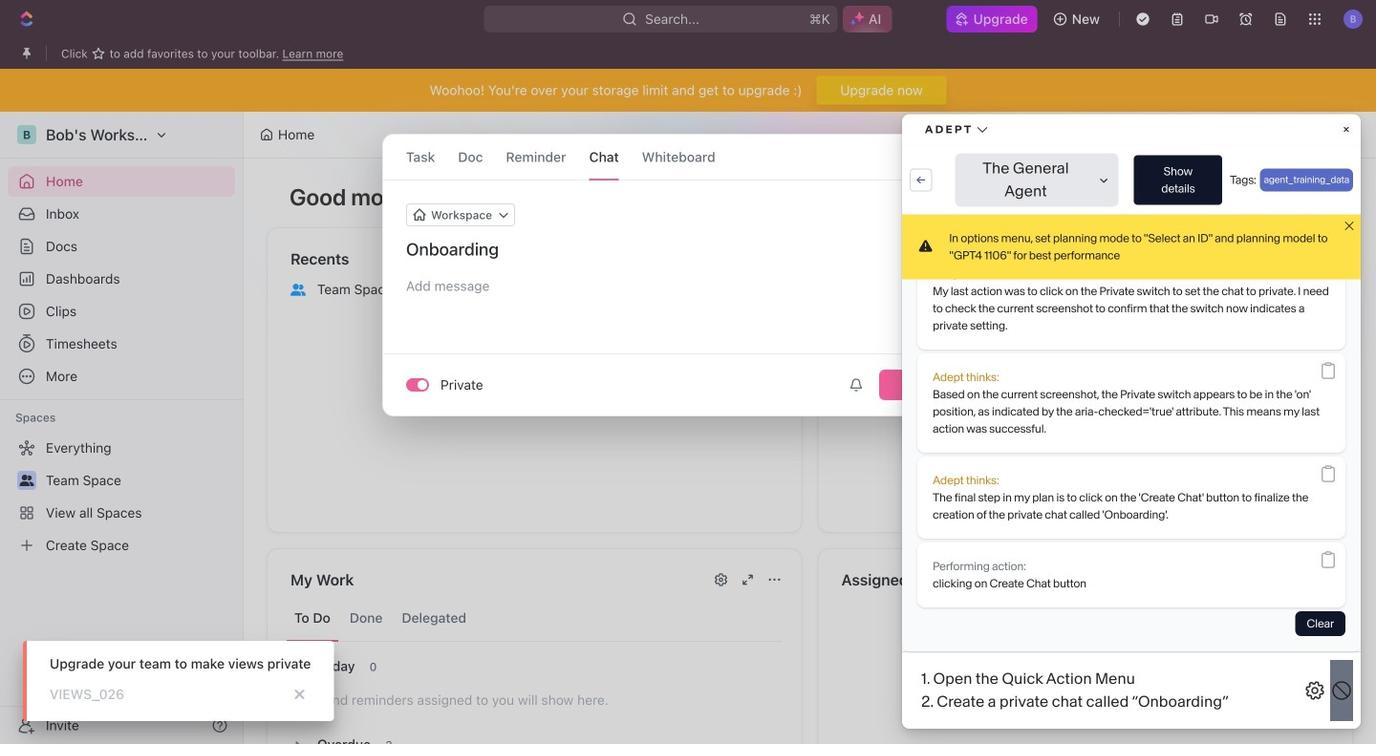 Task type: describe. For each thing, give the bounding box(es) containing it.
Name this Chat... field
[[383, 238, 993, 261]]

sidebar navigation
[[0, 112, 244, 745]]



Task type: locate. For each thing, give the bounding box(es) containing it.
dialog
[[382, 134, 994, 417]]

user group image
[[291, 284, 306, 296]]

tree
[[8, 433, 235, 561]]

tree inside sidebar navigation
[[8, 433, 235, 561]]

tab list
[[287, 596, 783, 642]]



Task type: vqa. For each thing, say whether or not it's contained in the screenshot.
Tree
yes



